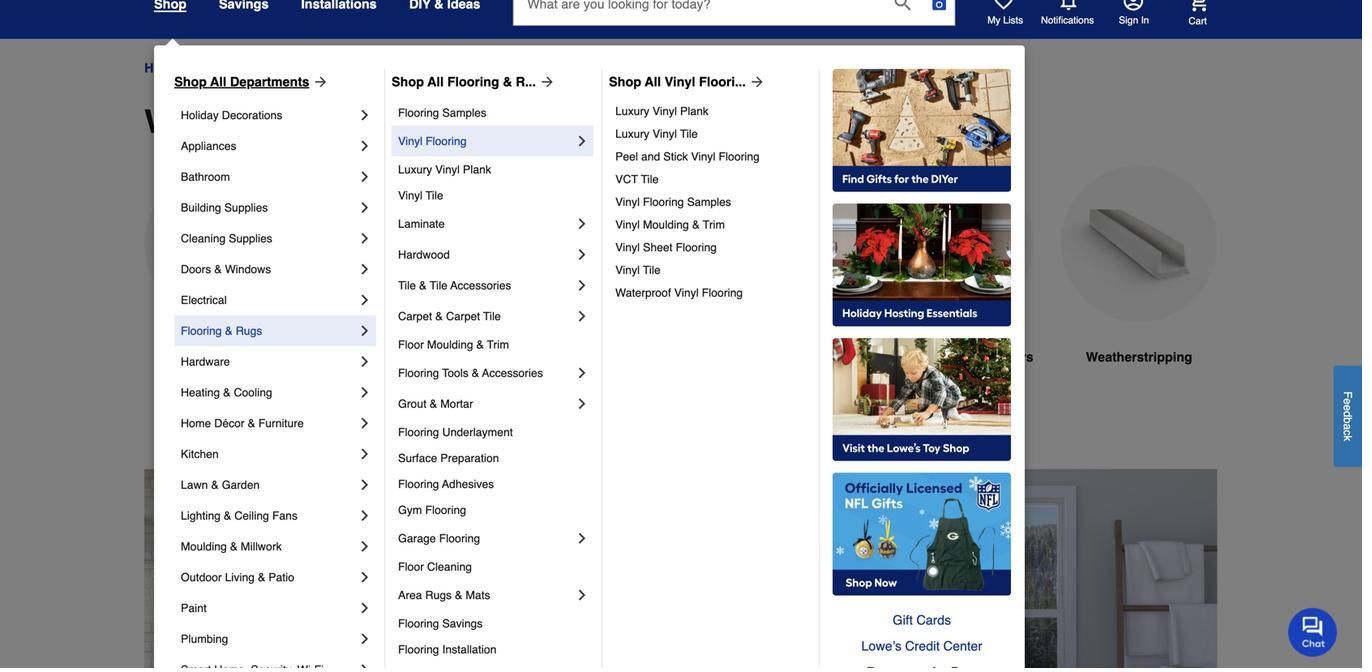 Task type: describe. For each thing, give the bounding box(es) containing it.
lighting & ceiling fans link
[[181, 501, 357, 531]]

r...
[[516, 74, 536, 89]]

flooring adhesives link
[[398, 471, 591, 497]]

tile & tile accessories link
[[398, 270, 574, 301]]

surface
[[398, 452, 437, 465]]

openers
[[981, 350, 1034, 365]]

all for vinyl
[[645, 74, 661, 89]]

flooring samples
[[398, 106, 487, 119]]

grout & mortar
[[398, 397, 473, 410]]

accessories for tile & tile accessories
[[451, 279, 512, 292]]

hardwood link
[[398, 239, 574, 270]]

exterior doors link
[[144, 165, 302, 406]]

a white three-panel, craftsman-style, prehung interior door with doorframe and hinges. image
[[328, 165, 485, 322]]

appliances link
[[181, 131, 357, 161]]

moulding & millwork
[[181, 540, 282, 553]]

trim for floor moulding & trim
[[487, 338, 509, 351]]

hardwood
[[398, 248, 450, 261]]

floor for floor moulding & trim
[[398, 338, 424, 351]]

luxury vinyl tile link
[[616, 122, 808, 145]]

vinyl flooring
[[398, 135, 467, 148]]

flooring down surface
[[398, 478, 439, 491]]

plumbing link
[[181, 624, 357, 655]]

lowe's credit center
[[862, 639, 983, 654]]

peel and stick vinyl flooring
[[616, 150, 760, 163]]

tile inside vct tile link
[[641, 173, 659, 186]]

flooring up vinyl flooring
[[398, 106, 439, 119]]

vinyl up waterproof
[[616, 264, 640, 277]]

moulding & millwork link
[[181, 531, 357, 562]]

garage flooring
[[398, 532, 480, 545]]

doors & windows
[[181, 263, 271, 276]]

vinyl right waterproof
[[675, 286, 699, 299]]

vinyl down vinyl flooring
[[436, 163, 460, 176]]

tile down hardwood in the left top of the page
[[398, 279, 416, 292]]

vinyl sheet flooring link
[[616, 236, 808, 259]]

garage flooring link
[[398, 523, 574, 554]]

& left patio
[[258, 571, 265, 584]]

peel
[[616, 150, 638, 163]]

1 horizontal spatial vinyl tile link
[[616, 259, 808, 281]]

flooring up vct tile link
[[719, 150, 760, 163]]

luxury vinyl plank for the left luxury vinyl plank link
[[398, 163, 492, 176]]

shop all departments
[[174, 74, 310, 89]]

patio
[[269, 571, 295, 584]]

visit the lowe's toy shop. image
[[833, 338, 1012, 462]]

chevron right image for bathroom
[[357, 169, 373, 185]]

2 vertical spatial moulding
[[181, 540, 227, 553]]

advertisement region
[[144, 469, 1218, 668]]

furniture
[[259, 417, 304, 430]]

outdoor
[[181, 571, 222, 584]]

f e e d b a c k button
[[1334, 366, 1363, 467]]

lawn
[[181, 479, 208, 492]]

sign in button
[[1119, 0, 1150, 27]]

home link
[[144, 58, 180, 78]]

2 carpet from the left
[[446, 310, 480, 323]]

exterior
[[178, 350, 227, 365]]

a
[[1342, 424, 1355, 430]]

& up floor moulding & trim
[[436, 310, 443, 323]]

& left r...
[[503, 74, 512, 89]]

home décor & furniture link
[[181, 408, 357, 439]]

gift
[[893, 613, 913, 628]]

home for home
[[144, 60, 180, 75]]

gym
[[398, 504, 422, 517]]

moulding for floor
[[427, 338, 473, 351]]

garden
[[222, 479, 260, 492]]

and
[[642, 150, 661, 163]]

all for flooring
[[428, 74, 444, 89]]

& down vinyl flooring samples link
[[693, 218, 700, 231]]

flooring down vinyl moulding & trim link in the top of the page
[[676, 241, 717, 254]]

mortar
[[441, 397, 473, 410]]

arrow right image for shop all vinyl floori...
[[746, 74, 766, 90]]

lawn & garden link
[[181, 470, 357, 501]]

lowe's
[[862, 639, 902, 654]]

laminate
[[398, 217, 445, 230]]

vinyl left "sheet"
[[616, 241, 640, 254]]

cart button
[[1166, 0, 1209, 27]]

chevron right image for flooring tools & accessories
[[574, 365, 591, 381]]

area rugs & mats link
[[398, 580, 574, 611]]

center
[[944, 639, 983, 654]]

supplies for cleaning supplies
[[229, 232, 272, 245]]

my lists
[[988, 15, 1024, 26]]

lowe's home improvement lists image
[[995, 0, 1014, 11]]

appliances
[[181, 140, 236, 153]]

paint
[[181, 602, 207, 615]]

plumbing
[[181, 633, 228, 646]]

flooring down flooring adhesives
[[425, 504, 466, 517]]

a piece of white weatherstripping. image
[[1061, 165, 1218, 322]]

surface preparation
[[398, 452, 499, 465]]

ceiling
[[235, 509, 269, 522]]

arrow right image for shop all flooring & r...
[[536, 74, 556, 90]]

building
[[181, 201, 221, 214]]

chevron right image for area rugs & mats
[[574, 587, 591, 604]]

cooling
[[234, 386, 272, 399]]

2 e from the top
[[1342, 405, 1355, 411]]

1 vertical spatial plank
[[463, 163, 492, 176]]

floor for floor cleaning
[[398, 561, 424, 574]]

cards
[[917, 613, 952, 628]]

electrical link
[[181, 285, 357, 316]]

preparation
[[441, 452, 499, 465]]

mats
[[466, 589, 490, 602]]

& right 'lawn'
[[211, 479, 219, 492]]

vinyl up luxury vinyl tile on the top of page
[[653, 105, 677, 118]]

décor
[[214, 417, 245, 430]]

garage doors & openers
[[879, 350, 1034, 365]]

supplies for building supplies
[[224, 201, 268, 214]]

& left mats
[[455, 589, 463, 602]]

waterproof vinyl flooring
[[616, 286, 743, 299]]

building supplies
[[181, 201, 268, 214]]

f
[[1342, 391, 1355, 398]]

vinyl moulding & trim
[[616, 218, 725, 231]]

& left cooling
[[223, 386, 231, 399]]

flooring tools & accessories
[[398, 367, 543, 380]]

flooring & rugs link
[[181, 316, 357, 346]]

0 vertical spatial samples
[[442, 106, 487, 119]]

accessories for flooring tools & accessories
[[482, 367, 543, 380]]

exterior doors
[[178, 350, 268, 365]]

vinyl up stick
[[653, 127, 677, 140]]

chevron right image for home décor & furniture
[[357, 415, 373, 432]]

chevron right image for heating & cooling
[[357, 385, 373, 401]]

1 horizontal spatial luxury vinyl plank link
[[616, 100, 808, 122]]

flooring down vinyl sheet flooring link
[[702, 286, 743, 299]]

& left openers
[[968, 350, 978, 365]]

doors & windows link
[[181, 254, 357, 285]]

luxury for the left luxury vinyl plank link
[[398, 163, 432, 176]]

chevron right image for outdoor living & patio
[[357, 569, 373, 586]]

chevron right image for doors & windows
[[357, 261, 373, 277]]

bathroom
[[181, 170, 230, 183]]

cart
[[1189, 15, 1208, 27]]

cleaning supplies
[[181, 232, 272, 245]]

chevron right image for holiday decorations
[[357, 107, 373, 123]]

chevron right image for carpet & carpet tile
[[574, 308, 591, 324]]

weatherstripping link
[[1061, 165, 1218, 406]]

chevron right image for kitchen
[[357, 446, 373, 462]]

shop all vinyl floori...
[[609, 74, 746, 89]]

chevron right image for garage flooring
[[574, 531, 591, 547]]

chevron right image for cleaning supplies
[[357, 230, 373, 247]]

stick
[[664, 150, 688, 163]]

fans
[[272, 509, 298, 522]]

holiday
[[181, 109, 219, 122]]

flooring underlayment
[[398, 426, 513, 439]]

floor cleaning link
[[398, 554, 591, 580]]

lowe's home improvement cart image
[[1189, 0, 1209, 11]]

lighting
[[181, 509, 221, 522]]

chevron right image for paint
[[357, 600, 373, 617]]

flooring down flooring savings
[[398, 643, 439, 656]]

luxury for 'luxury vinyl tile' link
[[616, 127, 650, 140]]

shop all vinyl floori... link
[[609, 72, 766, 92]]

shop for shop all departments
[[174, 74, 207, 89]]

& down 'departments'
[[296, 103, 319, 140]]

lowe's home improvement account image
[[1124, 0, 1144, 11]]

departments
[[230, 74, 310, 89]]

vinyl flooring link
[[398, 126, 574, 157]]

chevron right image for laminate
[[574, 216, 591, 232]]



Task type: locate. For each thing, give the bounding box(es) containing it.
accessories inside tile & tile accessories link
[[451, 279, 512, 292]]

grout & mortar link
[[398, 389, 574, 419]]

lists
[[1004, 15, 1024, 26]]

1 arrow right image from the left
[[310, 74, 329, 90]]

grout
[[398, 397, 427, 410]]

chevron right image for plumbing
[[357, 631, 373, 647]]

0 horizontal spatial plank
[[463, 163, 492, 176]]

all inside shop all departments link
[[210, 74, 227, 89]]

lowe's home improvement notification center image
[[1059, 0, 1079, 11]]

2 all from the left
[[428, 74, 444, 89]]

all inside the shop all flooring & r... link
[[428, 74, 444, 89]]

vinyl up the vinyl sheet flooring
[[616, 218, 640, 231]]

luxury vinyl plank down vinyl flooring
[[398, 163, 492, 176]]

1 horizontal spatial rugs
[[425, 589, 452, 602]]

holiday hosting essentials. image
[[833, 204, 1012, 327]]

building supplies link
[[181, 192, 357, 223]]

arrow right image
[[310, 74, 329, 90], [536, 74, 556, 90], [746, 74, 766, 90]]

flooring & rugs
[[181, 324, 262, 337]]

lawn & garden
[[181, 479, 260, 492]]

chevron right image
[[357, 200, 373, 216], [357, 230, 373, 247], [574, 247, 591, 263], [574, 277, 591, 294], [574, 308, 591, 324], [357, 323, 373, 339], [357, 385, 373, 401], [574, 396, 591, 412], [357, 446, 373, 462], [574, 531, 591, 547], [357, 569, 373, 586]]

all up flooring samples
[[428, 74, 444, 89]]

tile inside carpet & carpet tile link
[[483, 310, 501, 323]]

laminate link
[[398, 208, 574, 239]]

gift cards link
[[833, 608, 1012, 634]]

& down 'cleaning supplies'
[[214, 263, 222, 276]]

decorations
[[222, 109, 283, 122]]

living
[[225, 571, 255, 584]]

heating & cooling
[[181, 386, 272, 399]]

peel and stick vinyl flooring link
[[616, 145, 808, 168]]

camera image
[[932, 0, 948, 12]]

gym flooring
[[398, 504, 466, 517]]

chevron right image for hardwood
[[574, 247, 591, 263]]

cleaning supplies link
[[181, 223, 357, 254]]

0 horizontal spatial arrow right image
[[310, 74, 329, 90]]

luxury for the right luxury vinyl plank link
[[616, 105, 650, 118]]

arrow right image inside shop all departments link
[[310, 74, 329, 90]]

chevron right image
[[357, 107, 373, 123], [574, 133, 591, 149], [357, 138, 373, 154], [357, 169, 373, 185], [574, 216, 591, 232], [357, 261, 373, 277], [357, 292, 373, 308], [357, 354, 373, 370], [574, 365, 591, 381], [357, 415, 373, 432], [357, 477, 373, 493], [357, 508, 373, 524], [357, 539, 373, 555], [574, 587, 591, 604], [357, 600, 373, 617], [357, 631, 373, 647], [357, 662, 373, 668]]

cleaning
[[181, 232, 226, 245], [427, 561, 472, 574]]

1 carpet from the left
[[398, 310, 432, 323]]

Search Query text field
[[514, 0, 882, 25]]

0 horizontal spatial all
[[210, 74, 227, 89]]

0 vertical spatial moulding
[[643, 218, 689, 231]]

0 horizontal spatial rugs
[[236, 324, 262, 337]]

luxury vinyl plank
[[616, 105, 709, 118], [398, 163, 492, 176]]

0 horizontal spatial luxury vinyl plank
[[398, 163, 492, 176]]

garage for garage flooring
[[398, 532, 436, 545]]

plank down vinyl flooring link
[[463, 163, 492, 176]]

& right "tools"
[[472, 367, 480, 380]]

1 vertical spatial luxury
[[616, 127, 650, 140]]

1 vertical spatial garage
[[398, 532, 436, 545]]

flooring up floor cleaning
[[439, 532, 480, 545]]

luxury vinyl plank up luxury vinyl tile on the top of page
[[616, 105, 709, 118]]

a black double-hung window with six panes. image
[[511, 165, 668, 322]]

rugs inside "link"
[[236, 324, 262, 337]]

shop inside "link"
[[609, 74, 642, 89]]

3 shop from the left
[[609, 74, 642, 89]]

chat invite button image
[[1289, 608, 1338, 657]]

1 vertical spatial samples
[[687, 195, 732, 208]]

1 horizontal spatial garage
[[879, 350, 924, 365]]

2 arrow right image from the left
[[536, 74, 556, 90]]

arrow right image up flooring samples link
[[536, 74, 556, 90]]

carpet up interior doors
[[398, 310, 432, 323]]

1 vertical spatial floor
[[398, 561, 424, 574]]

None search field
[[513, 0, 956, 41]]

luxury vinyl plank for the right luxury vinyl plank link
[[616, 105, 709, 118]]

arrow right image for shop all departments
[[310, 74, 329, 90]]

luxury
[[616, 105, 650, 118], [616, 127, 650, 140], [398, 163, 432, 176]]

1 shop from the left
[[174, 74, 207, 89]]

0 vertical spatial luxury vinyl plank link
[[616, 100, 808, 122]]

& right grout on the bottom left of page
[[430, 397, 437, 410]]

vinyl tile for the topmost vinyl tile 'link'
[[398, 189, 444, 202]]

area rugs & mats
[[398, 589, 490, 602]]

carpet
[[398, 310, 432, 323], [446, 310, 480, 323]]

e up d
[[1342, 398, 1355, 405]]

adhesives
[[442, 478, 494, 491]]

vinyl left the floori...
[[665, 74, 696, 89]]

1 horizontal spatial vinyl tile
[[616, 264, 661, 277]]

luxury up luxury vinyl tile on the top of page
[[616, 105, 650, 118]]

trim down vinyl flooring samples link
[[703, 218, 725, 231]]

0 horizontal spatial garage
[[398, 532, 436, 545]]

& left millwork
[[230, 540, 238, 553]]

0 vertical spatial supplies
[[224, 201, 268, 214]]

floori...
[[699, 74, 746, 89]]

flooring up flooring samples link
[[448, 74, 499, 89]]

shop
[[174, 74, 207, 89], [392, 74, 424, 89], [609, 74, 642, 89]]

supplies up 'cleaning supplies'
[[224, 201, 268, 214]]

carpet up floor moulding & trim
[[446, 310, 480, 323]]

c
[[1342, 430, 1355, 436]]

arrow right image inside shop all vinyl floori... "link"
[[746, 74, 766, 90]]

& left ceiling
[[224, 509, 231, 522]]

luxury vinyl plank link up laminate link
[[398, 157, 591, 183]]

1 horizontal spatial samples
[[687, 195, 732, 208]]

rugs
[[236, 324, 262, 337], [425, 589, 452, 602]]

1 all from the left
[[210, 74, 227, 89]]

& inside "link"
[[225, 324, 233, 337]]

all for departments
[[210, 74, 227, 89]]

plank up 'luxury vinyl tile' link
[[681, 105, 709, 118]]

shop up flooring samples
[[392, 74, 424, 89]]

arrow right image inside the shop all flooring & r... link
[[536, 74, 556, 90]]

interior doors
[[363, 350, 449, 365]]

1 horizontal spatial carpet
[[446, 310, 480, 323]]

0 vertical spatial floor
[[398, 338, 424, 351]]

0 horizontal spatial vinyl tile
[[398, 189, 444, 202]]

cleaning inside floor cleaning link
[[427, 561, 472, 574]]

tile up laminate
[[426, 189, 444, 202]]

supplies up the doors & windows link in the top left of the page
[[229, 232, 272, 245]]

lowe's credit center link
[[833, 634, 1012, 660]]

tile up the peel and stick vinyl flooring
[[680, 127, 698, 140]]

flooring down area
[[398, 617, 439, 630]]

supplies
[[224, 201, 268, 214], [229, 232, 272, 245]]

a blue chamberlain garage door opener with two white light panels. image
[[878, 165, 1035, 322]]

0 horizontal spatial home
[[144, 60, 180, 75]]

trim for vinyl moulding & trim
[[703, 218, 725, 231]]

chevron right image for moulding & millwork
[[357, 539, 373, 555]]

chevron right image for lawn & garden
[[357, 477, 373, 493]]

gift cards
[[893, 613, 952, 628]]

chevron right image for appliances
[[357, 138, 373, 154]]

0 vertical spatial windows & doors
[[195, 60, 298, 75]]

trim
[[703, 218, 725, 231], [487, 338, 509, 351]]

1 floor from the top
[[398, 338, 424, 351]]

0 vertical spatial garage
[[879, 350, 924, 365]]

1 horizontal spatial luxury vinyl plank
[[616, 105, 709, 118]]

all up luxury vinyl tile on the top of page
[[645, 74, 661, 89]]

0 horizontal spatial cleaning
[[181, 232, 226, 245]]

1 horizontal spatial trim
[[703, 218, 725, 231]]

shop for shop all vinyl floori...
[[609, 74, 642, 89]]

2 horizontal spatial all
[[645, 74, 661, 89]]

all up 'holiday decorations'
[[210, 74, 227, 89]]

0 vertical spatial luxury
[[616, 105, 650, 118]]

1 horizontal spatial arrow right image
[[536, 74, 556, 90]]

floor moulding & trim link
[[398, 332, 591, 358]]

1 horizontal spatial shop
[[392, 74, 424, 89]]

samples up vinyl moulding & trim link in the top of the page
[[687, 195, 732, 208]]

1 vertical spatial luxury vinyl plank
[[398, 163, 492, 176]]

garage doors & openers link
[[878, 165, 1035, 406]]

sign
[[1119, 15, 1139, 26]]

accessories inside flooring tools & accessories link
[[482, 367, 543, 380]]

arrow right image up 'luxury vinyl tile' link
[[746, 74, 766, 90]]

chevron right image for electrical
[[357, 292, 373, 308]]

1 horizontal spatial all
[[428, 74, 444, 89]]

0 horizontal spatial vinyl tile link
[[398, 183, 591, 208]]

0 vertical spatial plank
[[681, 105, 709, 118]]

1 horizontal spatial moulding
[[427, 338, 473, 351]]

my lists link
[[988, 0, 1024, 27]]

luxury down vinyl flooring
[[398, 163, 432, 176]]

luxury vinyl plank link down the floori...
[[616, 100, 808, 122]]

chevron right image for grout & mortar
[[574, 396, 591, 412]]

0 vertical spatial cleaning
[[181, 232, 226, 245]]

vinyl tile up laminate
[[398, 189, 444, 202]]

1 vertical spatial supplies
[[229, 232, 272, 245]]

moulding for vinyl
[[643, 218, 689, 231]]

e
[[1342, 398, 1355, 405], [1342, 405, 1355, 411]]

vinyl inside "link"
[[665, 74, 696, 89]]

0 vertical spatial trim
[[703, 218, 725, 231]]

chevron right image for flooring & rugs
[[357, 323, 373, 339]]

1 vertical spatial trim
[[487, 338, 509, 351]]

vinyl tile link up the waterproof vinyl flooring
[[616, 259, 808, 281]]

& down carpet & carpet tile link
[[477, 338, 484, 351]]

0 vertical spatial rugs
[[236, 324, 262, 337]]

& up "exterior doors"
[[225, 324, 233, 337]]

shop up luxury vinyl tile on the top of page
[[609, 74, 642, 89]]

tile up carpet & carpet tile at the left of page
[[430, 279, 448, 292]]

0 horizontal spatial carpet
[[398, 310, 432, 323]]

0 horizontal spatial moulding
[[181, 540, 227, 553]]

weatherstripping
[[1086, 350, 1193, 365]]

flooring down flooring samples
[[426, 135, 467, 148]]

luxury vinyl tile
[[616, 127, 698, 140]]

chevron right image for building supplies
[[357, 200, 373, 216]]

floor down carpet & carpet tile at the left of page
[[398, 338, 424, 351]]

find gifts for the diyer. image
[[833, 69, 1012, 192]]

1 vertical spatial cleaning
[[427, 561, 472, 574]]

1 vertical spatial home
[[181, 417, 211, 430]]

luxury up the peel
[[616, 127, 650, 140]]

1 vertical spatial vinyl tile link
[[616, 259, 808, 281]]

tile up the floor moulding & trim link
[[483, 310, 501, 323]]

2 horizontal spatial shop
[[609, 74, 642, 89]]

0 horizontal spatial shop
[[174, 74, 207, 89]]

1 vertical spatial rugs
[[425, 589, 452, 602]]

interior
[[363, 350, 408, 365]]

e up b
[[1342, 405, 1355, 411]]

0 vertical spatial vinyl tile link
[[398, 183, 591, 208]]

moulding up the vinyl sheet flooring
[[643, 218, 689, 231]]

shop all departments link
[[174, 72, 329, 92]]

0 vertical spatial home
[[144, 60, 180, 75]]

1 horizontal spatial cleaning
[[427, 561, 472, 574]]

rugs right area
[[425, 589, 452, 602]]

waterproof
[[616, 286, 671, 299]]

2 vertical spatial luxury
[[398, 163, 432, 176]]

vinyl down flooring samples
[[398, 135, 423, 148]]

vinyl tile
[[398, 189, 444, 202], [616, 264, 661, 277]]

&
[[251, 60, 260, 75], [503, 74, 512, 89], [296, 103, 319, 140], [693, 218, 700, 231], [214, 263, 222, 276], [419, 279, 427, 292], [436, 310, 443, 323], [225, 324, 233, 337], [477, 338, 484, 351], [968, 350, 978, 365], [472, 367, 480, 380], [223, 386, 231, 399], [430, 397, 437, 410], [248, 417, 255, 430], [211, 479, 219, 492], [224, 509, 231, 522], [230, 540, 238, 553], [258, 571, 265, 584], [455, 589, 463, 602]]

vinyl down vct
[[616, 195, 640, 208]]

luxury inside 'luxury vinyl tile' link
[[616, 127, 650, 140]]

home for home décor & furniture
[[181, 417, 211, 430]]

& down hardwood in the left top of the page
[[419, 279, 427, 292]]

flooring up exterior
[[181, 324, 222, 337]]

kitchen
[[181, 448, 219, 461]]

garage for garage doors & openers
[[879, 350, 924, 365]]

carpet & carpet tile link
[[398, 301, 574, 332]]

shop for shop all flooring & r...
[[392, 74, 424, 89]]

hardware
[[181, 355, 230, 368]]

moulding down carpet & carpet tile at the left of page
[[427, 338, 473, 351]]

flooring down interior doors
[[398, 367, 439, 380]]

tile inside 'luxury vinyl tile' link
[[680, 127, 698, 140]]

0 vertical spatial accessories
[[451, 279, 512, 292]]

samples down 'shop all flooring & r...'
[[442, 106, 487, 119]]

flooring savings link
[[398, 611, 591, 637]]

garage
[[879, 350, 924, 365], [398, 532, 436, 545]]

tools
[[442, 367, 469, 380]]

tile down "sheet"
[[643, 264, 661, 277]]

flooring inside "link"
[[398, 426, 439, 439]]

flooring installation link
[[398, 637, 591, 663]]

cleaning down building
[[181, 232, 226, 245]]

carpet & carpet tile
[[398, 310, 501, 323]]

2 shop from the left
[[392, 74, 424, 89]]

accessories down the floor moulding & trim link
[[482, 367, 543, 380]]

k
[[1342, 436, 1355, 441]]

my
[[988, 15, 1001, 26]]

heating & cooling link
[[181, 377, 357, 408]]

1 horizontal spatial plank
[[681, 105, 709, 118]]

1 e from the top
[[1342, 398, 1355, 405]]

d
[[1342, 411, 1355, 417]]

flooring adhesives
[[398, 478, 494, 491]]

2 horizontal spatial arrow right image
[[746, 74, 766, 90]]

tile down 'and'
[[641, 173, 659, 186]]

cleaning up the area rugs & mats
[[427, 561, 472, 574]]

0 horizontal spatial trim
[[487, 338, 509, 351]]

area
[[398, 589, 422, 602]]

trim down carpet & carpet tile link
[[487, 338, 509, 351]]

arrow right image up holiday decorations link
[[310, 74, 329, 90]]

shop up holiday
[[174, 74, 207, 89]]

supplies inside "link"
[[224, 201, 268, 214]]

& right décor
[[248, 417, 255, 430]]

electrical
[[181, 294, 227, 307]]

vct
[[616, 173, 638, 186]]

vinyl tile up waterproof
[[616, 264, 661, 277]]

floor
[[398, 338, 424, 351], [398, 561, 424, 574]]

vinyl up laminate
[[398, 189, 423, 202]]

vinyl tile for right vinyl tile 'link'
[[616, 264, 661, 277]]

rugs up hardware "link"
[[236, 324, 262, 337]]

vinyl down 'luxury vinyl tile' link
[[691, 150, 716, 163]]

2 horizontal spatial moulding
[[643, 218, 689, 231]]

all inside shop all vinyl floori... "link"
[[645, 74, 661, 89]]

chevron right image for tile & tile accessories
[[574, 277, 591, 294]]

windows & doors up decorations
[[195, 60, 298, 75]]

0 vertical spatial vinyl tile
[[398, 189, 444, 202]]

0 horizontal spatial luxury vinyl plank link
[[398, 157, 591, 183]]

holiday decorations link
[[181, 100, 357, 131]]

3 all from the left
[[645, 74, 661, 89]]

flooring up surface
[[398, 426, 439, 439]]

chevron right image for vinyl flooring
[[574, 133, 591, 149]]

vinyl tile link down vinyl flooring link
[[398, 183, 591, 208]]

1 vertical spatial vinyl tile
[[616, 264, 661, 277]]

0 vertical spatial luxury vinyl plank
[[616, 105, 709, 118]]

search image
[[895, 0, 911, 11]]

kitchen link
[[181, 439, 357, 470]]

1 vertical spatial accessories
[[482, 367, 543, 380]]

3 arrow right image from the left
[[746, 74, 766, 90]]

hardware link
[[181, 346, 357, 377]]

a blue six-lite, two-panel, shaker-style exterior door. image
[[144, 165, 302, 322]]

chevron right image for lighting & ceiling fans
[[357, 508, 373, 524]]

moulding up the "outdoor"
[[181, 540, 227, 553]]

flooring installation
[[398, 643, 497, 656]]

0 horizontal spatial samples
[[442, 106, 487, 119]]

flooring tools & accessories link
[[398, 358, 574, 389]]

1 vertical spatial luxury vinyl plank link
[[398, 157, 591, 183]]

floor moulding & trim
[[398, 338, 509, 351]]

floor cleaning
[[398, 561, 472, 574]]

windows & doors link
[[195, 58, 298, 78]]

& up decorations
[[251, 60, 260, 75]]

chevron right image for hardware
[[357, 354, 373, 370]]

2 floor from the top
[[398, 561, 424, 574]]

accessories up carpet & carpet tile link
[[451, 279, 512, 292]]

1 horizontal spatial home
[[181, 417, 211, 430]]

cleaning inside cleaning supplies link
[[181, 232, 226, 245]]

windows & doors down 'departments'
[[144, 103, 422, 140]]

outdoor living & patio link
[[181, 562, 357, 593]]

1 vertical spatial windows & doors
[[144, 103, 422, 140]]

officially licensed n f l gifts. shop now. image
[[833, 473, 1012, 596]]

flooring up vinyl moulding & trim
[[643, 195, 684, 208]]

a barn door with a brown frame, three frosted glass panels, black hardware and a black track. image
[[694, 165, 852, 322]]

1 vertical spatial moulding
[[427, 338, 473, 351]]

sheet
[[643, 241, 673, 254]]

floor up area
[[398, 561, 424, 574]]

vinyl tile link
[[398, 183, 591, 208], [616, 259, 808, 281]]

flooring samples link
[[398, 100, 591, 126]]

flooring underlayment link
[[398, 419, 591, 445]]



Task type: vqa. For each thing, say whether or not it's contained in the screenshot.
Kitchen link
yes



